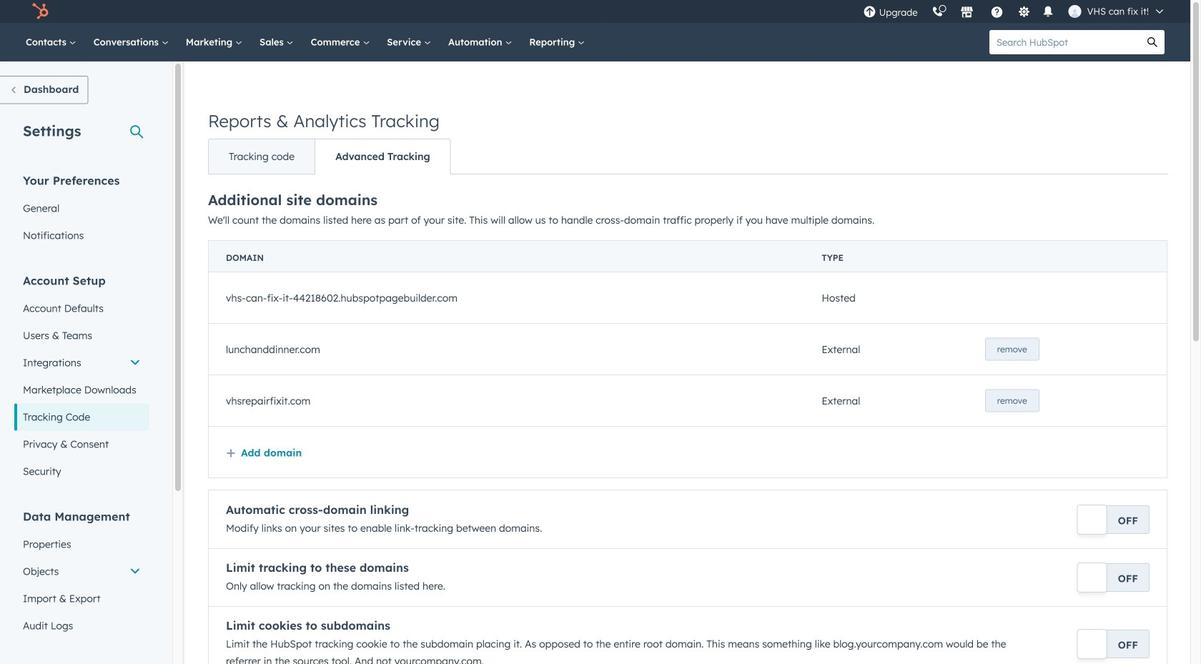 Task type: describe. For each thing, give the bounding box(es) containing it.
your preferences element
[[14, 173, 149, 249]]

Search HubSpot search field
[[990, 30, 1141, 54]]

marketplaces image
[[961, 6, 974, 19]]

data management element
[[14, 509, 149, 640]]



Task type: vqa. For each thing, say whether or not it's contained in the screenshot.
Press to sort. image associated with sixth Press To Sort. element from left
no



Task type: locate. For each thing, give the bounding box(es) containing it.
account setup element
[[14, 273, 149, 485]]

navigation
[[208, 139, 451, 174]]

terry turtle image
[[1069, 5, 1082, 18]]

menu
[[856, 0, 1173, 23]]



